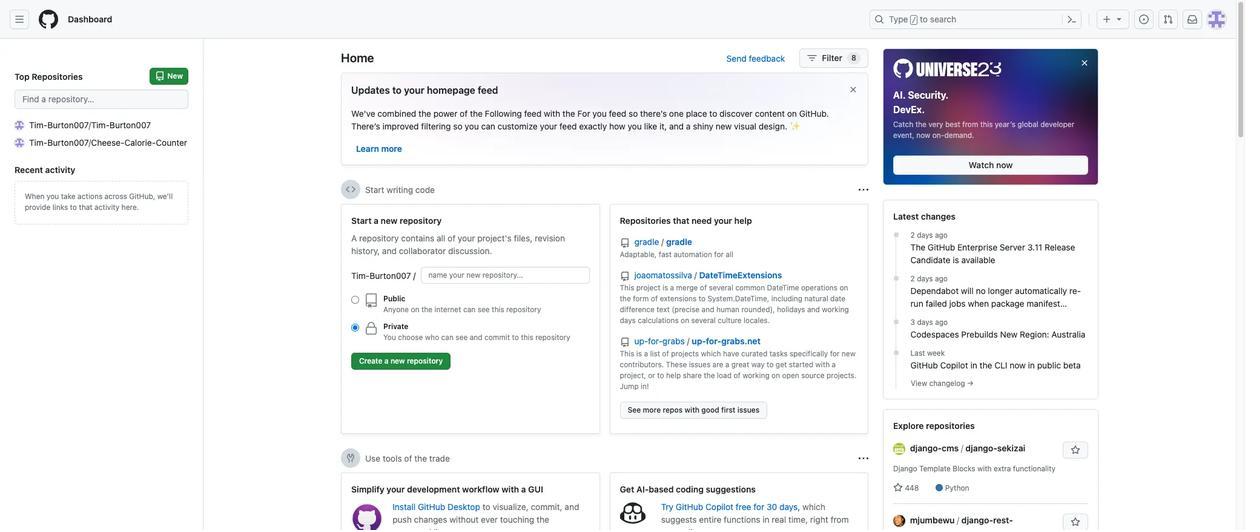Task type: describe. For each thing, give the bounding box(es) containing it.
filtering
[[421, 121, 451, 132]]

and down natural
[[808, 305, 821, 315]]

difference
[[620, 305, 655, 315]]

start for start a new repository
[[351, 216, 372, 226]]

the left trade
[[415, 454, 427, 464]]

a left list
[[644, 350, 648, 359]]

to right or
[[658, 371, 665, 381]]

github inside simplify your development workflow with a gui element
[[418, 502, 446, 513]]

with inside explore repositories navigation
[[978, 465, 992, 474]]

calorie-
[[125, 138, 156, 148]]

tools image
[[346, 454, 356, 464]]

free
[[736, 502, 752, 513]]

on inside we've combined the power of the following feed with the for you feed so there's one place to discover content on github. there's improved filtering so you can customize your feed exactly how you like it, and a shiny new visual design. ✨
[[788, 108, 798, 119]]

curated
[[742, 350, 768, 359]]

feed up following
[[478, 85, 499, 96]]

of right list
[[663, 350, 670, 359]]

1 horizontal spatial issues
[[738, 406, 760, 415]]

django- up django template blocks with extra functionality on the bottom right of page
[[966, 443, 998, 454]]

30
[[767, 502, 778, 513]]

to inside the private you choose who can see and commit to this repository
[[512, 333, 519, 342]]

days inside this project is a merge of several common datetime operations on the form of  extensions to system.datetime, including natural date difference text (precise and human rounded), holidays and working days calculations on several culture locales.
[[620, 316, 636, 325]]

triangle down image
[[1115, 14, 1125, 24]]

can inside public anyone on the internet can see this repository
[[464, 305, 476, 315]]

visualize,
[[493, 502, 529, 513]]

will
[[962, 286, 974, 296]]

that inside when you take actions across github, we'll provide links to that activity here.
[[79, 203, 93, 212]]

days for dependabot
[[918, 274, 934, 283]]

none radio inside create a new repository element
[[351, 324, 359, 332]]

longer
[[989, 286, 1014, 296]]

in!
[[641, 382, 650, 391]]

we'll
[[157, 192, 173, 201]]

have
[[724, 350, 740, 359]]

/ inside create a new repository element
[[414, 271, 416, 281]]

contains
[[401, 233, 435, 244]]

the up filtering
[[419, 108, 431, 119]]

get
[[620, 485, 635, 495]]

django- for cms
[[911, 443, 942, 454]]

mjumbewu
[[911, 515, 955, 526]]

of down great
[[734, 371, 741, 381]]

the
[[911, 242, 926, 252]]

csv
[[941, 529, 955, 531]]

collaborator
[[399, 246, 446, 256]]

and inside the private you choose who can see and commit to this repository
[[470, 333, 483, 342]]

failed
[[926, 299, 948, 309]]

2 vertical spatial repo image
[[364, 294, 379, 308]]

1 up- from the left
[[635, 336, 649, 347]]

great
[[732, 361, 750, 370]]

in for last week github copilot in the cli now in public beta
[[971, 360, 978, 371]]

repositories that need your help element
[[610, 204, 869, 435]]

project,
[[620, 371, 647, 381]]

2 gradle link from the left
[[667, 237, 693, 247]]

create a new repository element
[[351, 215, 590, 375]]

django
[[894, 465, 918, 474]]

history,
[[351, 246, 380, 256]]

this inside public anyone on the internet can see this repository
[[492, 305, 505, 315]]

you up exactly
[[593, 108, 607, 119]]

a inside button
[[385, 357, 389, 366]]

learn more link
[[356, 144, 402, 154]]

the inside public anyone on the internet can see this repository
[[422, 305, 433, 315]]

on down (precise
[[681, 316, 690, 325]]

repositories that need your help
[[620, 216, 753, 226]]

revision
[[535, 233, 565, 244]]

cms
[[942, 443, 960, 454]]

of inside we've combined the power of the following feed with the for you feed so there's one place to discover content on github. there's improved filtering so you can customize your feed exactly how you like it, and a shiny new visual design. ✨
[[460, 108, 468, 119]]

repository inside public anyone on the internet can see this repository
[[507, 305, 541, 315]]

why am i seeing this? image
[[859, 185, 869, 195]]

/ up projects
[[688, 336, 690, 347]]

across
[[105, 192, 127, 201]]

2 gradle from the left
[[667, 237, 693, 247]]

code image
[[346, 185, 356, 195]]

dot fill image for github copilot in the cli now in public beta
[[892, 348, 901, 358]]

re-
[[1070, 286, 1082, 296]]

/ inside type / to search
[[912, 16, 917, 24]]

adaptable, fast automation for all
[[620, 250, 734, 259]]

feed up how
[[609, 108, 627, 119]]

3
[[911, 318, 916, 327]]

manifest
[[1027, 299, 1061, 309]]

way
[[752, 361, 765, 370]]

star this repository image for django-rest- framework-csv
[[1071, 518, 1081, 528]]

your up the install on the left of page
[[387, 485, 405, 495]]

common
[[736, 284, 766, 293]]

homepage
[[427, 85, 476, 96]]

none radio inside create a new repository element
[[351, 296, 359, 304]]

burton007 up calorie-
[[110, 120, 151, 130]]

joaomatossilva
[[635, 270, 693, 281]]

editor.
[[681, 528, 706, 531]]

your inside we've combined the power of the following feed with the for you feed so there's one place to discover content on github. there's improved filtering so you can customize your feed exactly how you like it, and a shiny new visual design. ✨
[[540, 121, 558, 132]]

extra
[[994, 465, 1012, 474]]

this inside the private you choose who can see and commit to this repository
[[521, 333, 534, 342]]

best
[[946, 120, 961, 129]]

contributors.
[[620, 361, 664, 370]]

start writing code
[[365, 185, 435, 195]]

new inside we've combined the power of the following feed with the for you feed so there's one place to discover content on github. there's improved filtering so you can customize your feed exactly how you like it, and a shiny new visual design. ✨
[[716, 121, 732, 132]]

can inside we've combined the power of the following feed with the for you feed so there's one place to discover content on github. there's improved filtering so you can customize your feed exactly how you like it, and a shiny new visual design. ✨
[[482, 121, 496, 132]]

you left like
[[628, 121, 642, 132]]

2 up- from the left
[[692, 336, 707, 347]]

from inside ai. security. devex. catch the very best from this year's global developer event, now on-demand.
[[963, 120, 979, 129]]

a left gui
[[522, 485, 526, 495]]

repos
[[663, 406, 683, 415]]

one
[[670, 108, 684, 119]]

projects.
[[827, 371, 857, 381]]

Find a repository… text field
[[15, 90, 188, 109]]

cli
[[995, 360, 1008, 371]]

create a new repository button
[[351, 353, 451, 370]]

0 vertical spatial repositories
[[32, 71, 83, 82]]

/ up cheese-
[[89, 120, 91, 130]]

new inside 3 days ago codespaces prebuilds new region: australia
[[1001, 329, 1018, 340]]

repo image
[[620, 338, 630, 348]]

to left get
[[767, 361, 774, 370]]

feedback
[[749, 53, 786, 63]]

and left human
[[702, 305, 715, 315]]

the inside last week github copilot in the cli now in public beta
[[980, 360, 993, 371]]

repository up contains
[[400, 216, 442, 226]]

can inside the private you choose who can see and commit to this repository
[[442, 333, 454, 342]]

tim- for tim-burton007 /
[[351, 271, 370, 281]]

here.
[[122, 203, 139, 212]]

3 days ago codespaces prebuilds new region: australia
[[911, 318, 1086, 340]]

try github copilot free for 30 days, link
[[662, 502, 803, 513]]

the inside this project is a merge of several common datetime operations on the form of  extensions to system.datetime, including natural date difference text (precise and human rounded), holidays and working days calculations on several culture locales.
[[620, 295, 631, 304]]

public
[[1038, 360, 1062, 371]]

tim-burton007 / cheese-calorie-counter
[[29, 138, 187, 148]]

all inside repositories that need your help "element"
[[726, 250, 734, 259]]

explore repositories
[[894, 421, 976, 431]]

recent activity
[[15, 165, 75, 175]]

to left 'search'
[[921, 14, 928, 24]]

to inside we've combined the power of the following feed with the for you feed so there's one place to discover content on github. there's improved filtering so you can customize your feed exactly how you like it, and a shiny new visual design. ✨
[[710, 108, 718, 119]]

send feedback
[[727, 53, 786, 63]]

the left following
[[470, 108, 483, 119]]

/ right mjumbewu
[[958, 515, 960, 526]]

updates
[[351, 85, 390, 96]]

your inside a repository contains all of your project's files, revision history, and collaborator discussion.
[[458, 233, 475, 244]]

burton007 for tim-burton007 / cheese-calorie-counter
[[47, 138, 89, 148]]

help inside this is a list of projects which have curated tasks specifically for new contributors. these issues are a great way to get started with a project, or to help share the load of working on open source projects. jump in!
[[667, 371, 681, 381]]

github desktop image
[[351, 504, 383, 531]]

rounded),
[[742, 305, 776, 315]]

x image
[[849, 85, 859, 95]]

to up combined
[[393, 85, 402, 96]]

dot fill image for dependabot will no longer automatically re- run failed jobs when package manifest changes
[[892, 274, 901, 283]]

developer
[[1041, 120, 1075, 129]]

template
[[920, 465, 951, 474]]

trade
[[430, 454, 450, 464]]

is inside 2 days ago the github enterprise server 3.11 release candidate is available
[[953, 255, 960, 265]]

working inside this is a list of projects which have curated tasks specifically for new contributors. these issues are a great way to get started with a project, or to help share the load of working on open source projects. jump in!
[[743, 371, 770, 381]]

2 horizontal spatial in
[[1029, 360, 1036, 371]]

a up history,
[[374, 216, 379, 226]]

the inside ai. security. devex. catch the very best from this year's global developer event, now on-demand.
[[916, 120, 927, 129]]

changes inside to visualize, commit, and push changes without ever touching the command line.
[[414, 515, 448, 525]]

there's
[[641, 108, 667, 119]]

project
[[637, 284, 661, 293]]

counter
[[156, 138, 187, 148]]

copilot inside last week github copilot in the cli now in public beta
[[941, 360, 969, 371]]

with inside see more repos with good first issues link
[[685, 406, 700, 415]]

/ down tim-burton007 / tim-burton007
[[89, 138, 91, 148]]

place
[[686, 108, 708, 119]]

your up combined
[[404, 85, 425, 96]]

see inside the private you choose who can see and commit to this repository
[[456, 333, 468, 342]]

when you take actions across github, we'll provide links to that activity here.
[[25, 192, 173, 212]]

a inside this project is a merge of several common datetime operations on the form of  extensions to system.datetime, including natural date difference text (precise and human rounded), holidays and working days calculations on several culture locales.
[[671, 284, 675, 293]]

days for codespaces
[[918, 318, 934, 327]]

burton007 for tim-burton007 /
[[370, 271, 411, 281]]

see more repos with good first issues
[[628, 406, 760, 415]]

and inside we've combined the power of the following feed with the for you feed so there's one place to discover content on github. there's improved filtering so you can customize your feed exactly how you like it, and a shiny new visual design. ✨
[[670, 121, 684, 132]]

form
[[633, 295, 649, 304]]

django-rest- framework-csv
[[894, 515, 1014, 531]]

Repository name text field
[[421, 267, 590, 284]]

load
[[717, 371, 732, 381]]

/ right cms
[[962, 443, 964, 454]]

/ up fast
[[662, 237, 664, 247]]

more for see
[[643, 406, 661, 415]]

you inside when you take actions across github, we'll provide links to that activity here.
[[47, 192, 59, 201]]

this for joaomatossilva
[[620, 284, 635, 293]]

ai. security. devex. catch the very best from this year's global developer event, now on-demand.
[[894, 89, 1075, 140]]

ago inside 3 days ago codespaces prebuilds new region: australia
[[936, 318, 949, 327]]

tim-burton007 / tim-burton007
[[29, 120, 151, 130]]

top repositories
[[15, 71, 83, 82]]

all inside a repository contains all of your project's files, revision history, and collaborator discussion.
[[437, 233, 446, 244]]

for inside get ai-based coding suggestions element
[[754, 502, 765, 513]]

2 for- from the left
[[707, 336, 722, 347]]

adaptable,
[[620, 250, 657, 259]]

we've combined the power of the following feed with the for you feed so there's one place to discover content on github. there's improved filtering so you can customize your feed exactly how you like it, and a shiny new visual design. ✨
[[351, 108, 830, 132]]

real
[[772, 515, 787, 525]]

new inside this is a list of projects which have curated tasks specifically for new contributors. these issues are a great way to get started with a project, or to help share the load of working on open source projects. jump in!
[[842, 350, 856, 359]]

@django-cms profile image
[[894, 444, 906, 456]]

command palette image
[[1068, 15, 1078, 24]]

your inside "element"
[[715, 216, 733, 226]]

with inside we've combined the power of the following feed with the for you feed so there's one place to discover content on github. there's improved filtering so you can customize your feed exactly how you like it, and a shiny new visual design. ✨
[[544, 108, 561, 119]]

a up projects.
[[832, 361, 836, 370]]

we've
[[351, 108, 375, 119]]

is inside this is a list of projects which have curated tasks specifically for new contributors. these issues are a great way to get started with a project, or to help share the load of working on open source projects. jump in!
[[637, 350, 642, 359]]

no
[[977, 286, 986, 296]]

jobs
[[950, 299, 966, 309]]

share
[[683, 371, 702, 381]]

github inside 2 days ago the github enterprise server 3.11 release candidate is available
[[928, 242, 956, 252]]

tim- for tim-burton007 / tim-burton007
[[29, 120, 48, 130]]

star this repository image for django-sekizai
[[1071, 446, 1081, 455]]



Task type: locate. For each thing, give the bounding box(es) containing it.
2 this from the top
[[620, 350, 635, 359]]

get
[[776, 361, 787, 370]]

0 vertical spatial copilot
[[941, 360, 969, 371]]

0 vertical spatial which
[[701, 350, 722, 359]]

dot fill image for the github enterprise server 3.11 release candidate is available
[[892, 230, 901, 240]]

why am i seeing this? image
[[859, 454, 869, 464]]

1 vertical spatial more
[[643, 406, 661, 415]]

0 horizontal spatial so
[[454, 121, 463, 132]]

2 inside 2 days ago dependabot will no longer automatically re- run failed jobs when package manifest changes
[[911, 274, 916, 283]]

1 horizontal spatial that
[[673, 216, 690, 226]]

this project is a merge of several common datetime operations on the form of  extensions to system.datetime, including natural date difference text (precise and human rounded), holidays and working days calculations on several culture locales.
[[620, 284, 850, 325]]

new up projects.
[[842, 350, 856, 359]]

0 horizontal spatial help
[[667, 371, 681, 381]]

writing
[[387, 185, 413, 195]]

power
[[434, 108, 458, 119]]

repositories up gradle / gradle on the right of the page
[[620, 216, 671, 226]]

days for the
[[918, 231, 934, 240]]

tim- for tim-burton007 / cheese-calorie-counter
[[29, 138, 48, 148]]

star image
[[894, 483, 904, 493]]

1 vertical spatial help
[[667, 371, 681, 381]]

1 vertical spatial repo image
[[620, 272, 630, 282]]

to inside when you take actions across github, we'll provide links to that activity here.
[[70, 203, 77, 212]]

1 vertical spatial copilot
[[706, 502, 734, 513]]

which
[[701, 350, 722, 359], [803, 502, 826, 513]]

2 vertical spatial this
[[521, 333, 534, 342]]

simplify your development workflow with a gui
[[351, 485, 544, 495]]

to inside to visualize, commit, and push changes without ever touching the command line.
[[483, 502, 491, 513]]

working
[[823, 305, 850, 315], [743, 371, 770, 381]]

repo image for gradle
[[620, 239, 630, 248]]

1 star this repository image from the top
[[1071, 446, 1081, 455]]

your inside which suggests entire functions in real time, right from your editor.
[[662, 528, 679, 531]]

notifications image
[[1188, 15, 1198, 24]]

django- for rest-
[[962, 515, 994, 526]]

new down discover
[[716, 121, 732, 132]]

3 dot fill image from the top
[[892, 348, 901, 358]]

0 vertical spatial see
[[478, 305, 490, 315]]

2 up dependabot
[[911, 274, 916, 283]]

ago for failed
[[936, 274, 948, 283]]

0 horizontal spatial in
[[763, 515, 770, 525]]

sekizai
[[998, 443, 1026, 454]]

code
[[416, 185, 435, 195]]

the left for
[[563, 108, 576, 119]]

ago
[[936, 231, 948, 240], [936, 274, 948, 283], [936, 318, 949, 327]]

days inside 2 days ago the github enterprise server 3.11 release candidate is available
[[918, 231, 934, 240]]

tim- right tim burton007 icon
[[29, 120, 48, 130]]

tim-burton007 /
[[351, 271, 416, 281]]

0 horizontal spatial all
[[437, 233, 446, 244]]

datetime
[[768, 284, 800, 293]]

0 vertical spatial several
[[709, 284, 734, 293]]

cheese calorie counter image
[[15, 138, 24, 148]]

0 horizontal spatial see
[[456, 333, 468, 342]]

try github copilot free for 30 days,
[[662, 502, 803, 513]]

automatically
[[1016, 286, 1068, 296]]

1 horizontal spatial working
[[823, 305, 850, 315]]

watch
[[969, 160, 995, 170]]

repositories inside "element"
[[620, 216, 671, 226]]

2 dot fill image from the top
[[892, 274, 901, 283]]

can right the who
[[442, 333, 454, 342]]

start inside create a new repository element
[[351, 216, 372, 226]]

/ up merge
[[695, 270, 697, 281]]

get ai-based coding suggestions element
[[610, 473, 869, 531]]

days up dependabot
[[918, 274, 934, 283]]

days up the
[[918, 231, 934, 240]]

0 vertical spatial can
[[482, 121, 496, 132]]

1 vertical spatial new
[[1001, 329, 1018, 340]]

this up form
[[620, 284, 635, 293]]

gradle link up adaptable, on the top
[[635, 237, 662, 247]]

start right code icon
[[365, 185, 385, 195]]

mjumbewu /
[[911, 515, 960, 526]]

and inside a repository contains all of your project's files, revision history, and collaborator discussion.
[[382, 246, 397, 256]]

cheese-
[[91, 138, 125, 148]]

devex.
[[894, 104, 926, 115]]

new inside button
[[391, 357, 405, 366]]

can right internet
[[464, 305, 476, 315]]

0 vertical spatial working
[[823, 305, 850, 315]]

dot fill image up dot fill icon
[[892, 274, 901, 283]]

0 horizontal spatial working
[[743, 371, 770, 381]]

1 vertical spatial several
[[692, 316, 716, 325]]

/ down collaborator
[[414, 271, 416, 281]]

in inside which suggests entire functions in real time, right from your editor.
[[763, 515, 770, 525]]

1 gradle link from the left
[[635, 237, 662, 247]]

for- up are
[[707, 336, 722, 347]]

github inside last week github copilot in the cli now in public beta
[[911, 360, 939, 371]]

0 horizontal spatial from
[[831, 515, 849, 525]]

2 horizontal spatial this
[[981, 120, 994, 129]]

locales.
[[744, 316, 770, 325]]

ago inside 2 days ago dependabot will no longer automatically re- run failed jobs when package manifest changes
[[936, 274, 948, 283]]

candidate
[[911, 255, 951, 265]]

1 vertical spatial that
[[673, 216, 690, 226]]

burton007 inside create a new repository element
[[370, 271, 411, 281]]

help down these
[[667, 371, 681, 381]]

2 for the github enterprise server 3.11 release candidate is available
[[911, 231, 916, 240]]

for
[[578, 108, 591, 119]]

a right are
[[726, 361, 730, 370]]

tim- inside create a new repository element
[[351, 271, 370, 281]]

working inside this project is a merge of several common datetime operations on the form of  extensions to system.datetime, including natural date difference text (precise and human rounded), holidays and working days calculations on several culture locales.
[[823, 305, 850, 315]]

that down actions
[[79, 203, 93, 212]]

dot fill image
[[892, 317, 901, 327]]

copilot
[[941, 360, 969, 371], [706, 502, 734, 513]]

universe23 image
[[894, 59, 1002, 78]]

exactly
[[580, 121, 607, 132]]

with inside this is a list of projects which have curated tasks specifically for new contributors. these issues are a great way to get started with a project, or to help share the load of working on open source projects. jump in!
[[816, 361, 830, 370]]

0 horizontal spatial for
[[715, 250, 724, 259]]

latest
[[894, 211, 919, 222]]

1 vertical spatial ago
[[936, 274, 948, 283]]

2 inside 2 days ago the github enterprise server 3.11 release candidate is available
[[911, 231, 916, 240]]

repository right commit
[[536, 333, 571, 342]]

activity inside when you take actions across github, we'll provide links to that activity here.
[[95, 203, 120, 212]]

Top Repositories search field
[[15, 90, 188, 109]]

2 up the
[[911, 231, 916, 240]]

2 days ago the github enterprise server 3.11 release candidate is available
[[911, 231, 1076, 265]]

1 vertical spatial dot fill image
[[892, 274, 901, 283]]

and right commit, in the bottom of the page
[[565, 502, 580, 513]]

2 vertical spatial can
[[442, 333, 454, 342]]

repo image up adaptable, on the top
[[620, 239, 630, 248]]

repo image down adaptable, on the top
[[620, 272, 630, 282]]

1 horizontal spatial gradle link
[[667, 237, 693, 247]]

github up candidate
[[928, 242, 956, 252]]

see
[[628, 406, 641, 415]]

0 vertical spatial from
[[963, 120, 979, 129]]

enterprise
[[958, 242, 998, 252]]

1 vertical spatial repositories
[[620, 216, 671, 226]]

issues inside this is a list of projects which have curated tasks specifically for new contributors. these issues are a great way to get started with a project, or to help share the load of working on open source projects. jump in!
[[689, 361, 711, 370]]

burton007 down find a repository… text box
[[47, 120, 89, 130]]

gradle link up adaptable, fast automation for all
[[667, 237, 693, 247]]

simplify
[[351, 485, 385, 495]]

now right cli
[[1010, 360, 1027, 371]]

1 vertical spatial this
[[620, 350, 635, 359]]

which up are
[[701, 350, 722, 359]]

changes up the line.
[[414, 515, 448, 525]]

github down development
[[418, 502, 446, 513]]

repo image
[[620, 239, 630, 248], [620, 272, 630, 282], [364, 294, 379, 308]]

see
[[478, 305, 490, 315], [456, 333, 468, 342]]

2 2 from the top
[[911, 274, 916, 283]]

all up datetimeextensions
[[726, 250, 734, 259]]

and inside to visualize, commit, and push changes without ever touching the command line.
[[565, 502, 580, 513]]

links
[[53, 203, 68, 212]]

when
[[969, 299, 990, 309]]

issue opened image
[[1140, 15, 1150, 24]]

1 vertical spatial star this repository image
[[1071, 518, 1081, 528]]

0 vertical spatial star this repository image
[[1071, 446, 1081, 455]]

repository inside a repository contains all of your project's files, revision history, and collaborator discussion.
[[359, 233, 399, 244]]

shiny
[[693, 121, 714, 132]]

filter image
[[808, 53, 818, 63]]

you up links
[[47, 192, 59, 201]]

1 horizontal spatial for
[[754, 502, 765, 513]]

2 horizontal spatial can
[[482, 121, 496, 132]]

anyone
[[384, 305, 409, 315]]

1 dot fill image from the top
[[892, 230, 901, 240]]

1 horizontal spatial activity
[[95, 203, 120, 212]]

2 vertical spatial dot fill image
[[892, 348, 901, 358]]

2 vertical spatial ago
[[936, 318, 949, 327]]

view
[[911, 379, 928, 388]]

that inside "element"
[[673, 216, 690, 226]]

your up discussion.
[[458, 233, 475, 244]]

1 vertical spatial all
[[726, 250, 734, 259]]

that left need
[[673, 216, 690, 226]]

which inside which suggests entire functions in real time, right from your editor.
[[803, 502, 826, 513]]

0 horizontal spatial copilot
[[706, 502, 734, 513]]

changelog
[[930, 379, 966, 388]]

of down project
[[651, 295, 658, 304]]

2 horizontal spatial for
[[831, 350, 840, 359]]

for up joaomatossilva / datetimeextensions
[[715, 250, 724, 259]]

functionality
[[1014, 465, 1056, 474]]

which up right
[[803, 502, 826, 513]]

0 horizontal spatial which
[[701, 350, 722, 359]]

django- down python
[[962, 515, 994, 526]]

1 horizontal spatial can
[[464, 305, 476, 315]]

line.
[[434, 528, 450, 531]]

all
[[437, 233, 446, 244], [726, 250, 734, 259]]

issues right first
[[738, 406, 760, 415]]

is up contributors. in the bottom of the page
[[637, 350, 642, 359]]

1 vertical spatial which
[[803, 502, 826, 513]]

for inside this is a list of projects which have curated tasks specifically for new contributors. these issues are a great way to get started with a project, or to help share the load of working on open source projects. jump in!
[[831, 350, 840, 359]]

a inside we've combined the power of the following feed with the for you feed so there's one place to discover content on github. there's improved filtering so you can customize your feed exactly how you like it, and a shiny new visual design. ✨
[[687, 121, 691, 132]]

gradle up adaptable, fast automation for all
[[667, 237, 693, 247]]

this left year's
[[981, 120, 994, 129]]

help right need
[[735, 216, 753, 226]]

1 horizontal spatial this
[[521, 333, 534, 342]]

0 horizontal spatial issues
[[689, 361, 711, 370]]

the github enterprise server 3.11 release candidate is available link
[[911, 241, 1089, 266]]

public
[[384, 295, 406, 304]]

start up a
[[351, 216, 372, 226]]

1 horizontal spatial from
[[963, 120, 979, 129]]

ever
[[481, 515, 498, 525]]

is inside this project is a merge of several common datetime operations on the form of  extensions to system.datetime, including natural date difference text (precise and human rounded), holidays and working days calculations on several culture locales.
[[663, 284, 669, 293]]

0 vertical spatial repo image
[[620, 239, 630, 248]]

new down writing
[[381, 216, 398, 226]]

of down joaomatossilva / datetimeextensions
[[700, 284, 707, 293]]

0 horizontal spatial repositories
[[32, 71, 83, 82]]

explore element
[[884, 48, 1099, 531]]

more inside repositories that need your help "element"
[[643, 406, 661, 415]]

2 for dependabot will no longer automatically re- run failed jobs when package manifest changes
[[911, 274, 916, 283]]

0 vertical spatial for
[[715, 250, 724, 259]]

touching
[[500, 515, 535, 525]]

a left shiny
[[687, 121, 691, 132]]

1 horizontal spatial so
[[629, 108, 638, 119]]

1 horizontal spatial see
[[478, 305, 490, 315]]

0 vertical spatial more
[[381, 144, 402, 154]]

this inside ai. security. devex. catch the very best from this year's global developer event, now on-demand.
[[981, 120, 994, 129]]

system.datetime,
[[708, 295, 770, 304]]

homepage image
[[39, 10, 58, 29]]

release
[[1045, 242, 1076, 252]]

close image
[[1081, 58, 1090, 68]]

ai-
[[637, 485, 649, 495]]

1 vertical spatial changes
[[911, 311, 944, 322]]

repository inside button
[[407, 357, 443, 366]]

on inside public anyone on the internet can see this repository
[[411, 305, 420, 315]]

448
[[904, 484, 920, 493]]

up- up projects
[[692, 336, 707, 347]]

0 vertical spatial 2
[[911, 231, 916, 240]]

simplify your development workflow with a gui element
[[341, 473, 600, 531]]

django- inside django-rest- framework-csv
[[962, 515, 994, 526]]

now left on-
[[917, 131, 931, 140]]

use
[[365, 454, 381, 464]]

is down joaomatossilva link
[[663, 284, 669, 293]]

now inside ai. security. devex. catch the very best from this year's global developer event, now on-demand.
[[917, 131, 931, 140]]

start for start writing code
[[365, 185, 385, 195]]

tim- up cheese-
[[91, 120, 110, 130]]

joaomatossilva / datetimeextensions
[[635, 270, 783, 281]]

1 vertical spatial this
[[492, 305, 505, 315]]

specifically
[[790, 350, 829, 359]]

like
[[645, 121, 658, 132]]

see right the who
[[456, 333, 468, 342]]

this down repo image
[[620, 350, 635, 359]]

0 vertical spatial help
[[735, 216, 753, 226]]

github,
[[129, 192, 155, 201]]

for up projects.
[[831, 350, 840, 359]]

None radio
[[351, 324, 359, 332]]

1 vertical spatial now
[[997, 160, 1014, 170]]

0 horizontal spatial gradle link
[[635, 237, 662, 247]]

now inside last week github copilot in the cli now in public beta
[[1010, 360, 1027, 371]]

on up ✨
[[788, 108, 798, 119]]

joaomatossilva link
[[635, 270, 695, 281]]

github inside get ai-based coding suggestions element
[[676, 502, 704, 513]]

on up date on the right bottom of page
[[840, 284, 849, 293]]

2 star this repository image from the top
[[1071, 518, 1081, 528]]

ago for is
[[936, 231, 948, 240]]

1 vertical spatial for
[[831, 350, 840, 359]]

try
[[662, 502, 674, 513]]

1 vertical spatial so
[[454, 121, 463, 132]]

tim burton007 image
[[15, 120, 24, 130]]

catch
[[894, 120, 914, 129]]

up- right repo image
[[635, 336, 649, 347]]

from inside which suggests entire functions in real time, right from your editor.
[[831, 515, 849, 525]]

this inside this project is a merge of several common datetime operations on the form of  extensions to system.datetime, including natural date difference text (precise and human rounded), holidays and working days calculations on several culture locales.
[[620, 284, 635, 293]]

dot fill image
[[892, 230, 901, 240], [892, 274, 901, 283], [892, 348, 901, 358]]

a up extensions
[[671, 284, 675, 293]]

more for learn
[[381, 144, 402, 154]]

list
[[651, 350, 661, 359]]

on inside this is a list of projects which have curated tasks specifically for new contributors. these issues are a great way to get started with a project, or to help share the load of working on open source projects. jump in!
[[772, 371, 781, 381]]

None radio
[[351, 296, 359, 304]]

0 vertical spatial start
[[365, 185, 385, 195]]

0 horizontal spatial for-
[[648, 336, 663, 347]]

type
[[890, 14, 909, 24]]

explore repositories navigation
[[884, 409, 1099, 531]]

demand.
[[945, 131, 975, 140]]

type / to search
[[890, 14, 957, 24]]

0 vertical spatial this
[[620, 284, 635, 293]]

your right need
[[715, 216, 733, 226]]

that
[[79, 203, 93, 212], [673, 216, 690, 226]]

1 2 from the top
[[911, 231, 916, 240]]

available
[[962, 255, 996, 265]]

days inside 2 days ago dependabot will no longer automatically re- run failed jobs when package manifest changes
[[918, 274, 934, 283]]

2 horizontal spatial is
[[953, 255, 960, 265]]

0 vertical spatial changes
[[922, 211, 956, 222]]

region:
[[1021, 329, 1050, 340]]

1 vertical spatial activity
[[95, 203, 120, 212]]

repository up commit
[[507, 305, 541, 315]]

0 horizontal spatial is
[[637, 350, 642, 359]]

up-
[[635, 336, 649, 347], [692, 336, 707, 347]]

with inside simplify your development workflow with a gui element
[[502, 485, 519, 495]]

/
[[912, 16, 917, 24], [89, 120, 91, 130], [89, 138, 91, 148], [662, 237, 664, 247], [695, 270, 697, 281], [414, 271, 416, 281], [688, 336, 690, 347], [962, 443, 964, 454], [958, 515, 960, 526]]

very
[[929, 120, 944, 129]]

1 horizontal spatial help
[[735, 216, 753, 226]]

0 horizontal spatial up-
[[635, 336, 649, 347]]

repository
[[400, 216, 442, 226], [359, 233, 399, 244], [507, 305, 541, 315], [536, 333, 571, 342], [407, 357, 443, 366]]

2 vertical spatial changes
[[414, 515, 448, 525]]

0 horizontal spatial this
[[492, 305, 505, 315]]

it,
[[660, 121, 667, 132]]

1 gradle from the left
[[635, 237, 660, 247]]

repository down the who
[[407, 357, 443, 366]]

0 vertical spatial this
[[981, 120, 994, 129]]

last week github copilot in the cli now in public beta
[[911, 349, 1082, 371]]

all up collaborator
[[437, 233, 446, 244]]

can down following
[[482, 121, 496, 132]]

days right 3
[[918, 318, 934, 327]]

gradle / gradle
[[635, 237, 693, 247]]

@mjumbewu profile image
[[894, 516, 906, 528]]

tim- right cheese calorie counter image
[[29, 138, 48, 148]]

feed left exactly
[[560, 121, 577, 132]]

0 vertical spatial new
[[168, 72, 183, 81]]

0 horizontal spatial gradle
[[635, 237, 660, 247]]

1 horizontal spatial repositories
[[620, 216, 671, 226]]

1 vertical spatial can
[[464, 305, 476, 315]]

activity up take
[[45, 165, 75, 175]]

changes right the latest
[[922, 211, 956, 222]]

ago inside 2 days ago the github enterprise server 3.11 release candidate is available
[[936, 231, 948, 240]]

0 horizontal spatial that
[[79, 203, 93, 212]]

repo image for joaomatossilva
[[620, 272, 630, 282]]

discussion.
[[449, 246, 492, 256]]

burton007 down tim-burton007 / tim-burton007
[[47, 138, 89, 148]]

year's
[[996, 120, 1016, 129]]

1 horizontal spatial up-
[[692, 336, 707, 347]]

see inside public anyone on the internet can see this repository
[[478, 305, 490, 315]]

which suggests entire functions in real time, right from your editor.
[[662, 502, 849, 531]]

0 vertical spatial that
[[79, 203, 93, 212]]

is left available
[[953, 255, 960, 265]]

1 vertical spatial start
[[351, 216, 372, 226]]

2 vertical spatial is
[[637, 350, 642, 359]]

0 vertical spatial ago
[[936, 231, 948, 240]]

improved
[[383, 121, 419, 132]]

more
[[381, 144, 402, 154], [643, 406, 661, 415]]

to down take
[[70, 203, 77, 212]]

in for which suggests entire functions in real time, right from your editor.
[[763, 515, 770, 525]]

repository up history,
[[359, 233, 399, 244]]

burton007 for tim-burton007 / tim-burton007
[[47, 120, 89, 130]]

changes inside 2 days ago dependabot will no longer automatically re- run failed jobs when package manifest changes
[[911, 311, 944, 322]]

of right tools
[[404, 454, 412, 464]]

you right filtering
[[465, 121, 479, 132]]

0 horizontal spatial can
[[442, 333, 454, 342]]

star this repository image
[[1071, 446, 1081, 455], [1071, 518, 1081, 528]]

several down joaomatossilva / datetimeextensions
[[709, 284, 734, 293]]

0 horizontal spatial activity
[[45, 165, 75, 175]]

create
[[359, 357, 383, 366]]

0 vertical spatial so
[[629, 108, 638, 119]]

learn more
[[356, 144, 402, 154]]

1 vertical spatial working
[[743, 371, 770, 381]]

the inside this is a list of projects which have curated tasks specifically for new contributors. these issues are a great way to get started with a project, or to help share the load of working on open source projects. jump in!
[[704, 371, 715, 381]]

1 vertical spatial issues
[[738, 406, 760, 415]]

0 vertical spatial is
[[953, 255, 960, 265]]

which inside this is a list of projects which have curated tasks specifically for new contributors. these issues are a great way to get started with a project, or to help share the load of working on open source projects. jump in!
[[701, 350, 722, 359]]

now inside watch now link
[[997, 160, 1014, 170]]

github down last at the right
[[911, 360, 939, 371]]

see up the private you choose who can see and commit to this repository on the left of the page
[[478, 305, 490, 315]]

server
[[1000, 242, 1026, 252]]

repository inside the private you choose who can see and commit to this repository
[[536, 333, 571, 342]]

codespaces
[[911, 329, 960, 340]]

the down are
[[704, 371, 715, 381]]

feed up customize
[[524, 108, 542, 119]]

and right history,
[[382, 246, 397, 256]]

of inside a repository contains all of your project's files, revision history, and collaborator discussion.
[[448, 233, 456, 244]]

files,
[[514, 233, 533, 244]]

for- up list
[[648, 336, 663, 347]]

more right the see
[[643, 406, 661, 415]]

to inside this project is a merge of several common datetime operations on the form of  extensions to system.datetime, including natural date difference text (precise and human rounded), holidays and working days calculations on several culture locales.
[[699, 295, 706, 304]]

with up source
[[816, 361, 830, 370]]

up-for-grabs.net link
[[692, 336, 761, 347]]

with left for
[[544, 108, 561, 119]]

jump
[[620, 382, 639, 391]]

0 vertical spatial dot fill image
[[892, 230, 901, 240]]

so down power
[[454, 121, 463, 132]]

1 for- from the left
[[648, 336, 663, 347]]

1 horizontal spatial gradle
[[667, 237, 693, 247]]

1 horizontal spatial for-
[[707, 336, 722, 347]]

this inside this is a list of projects which have curated tasks specifically for new contributors. these issues are a great way to get started with a project, or to help share the load of working on open source projects. jump in!
[[620, 350, 635, 359]]

plus image
[[1103, 15, 1113, 24]]

this for up-for-grabs
[[620, 350, 635, 359]]

1 horizontal spatial which
[[803, 502, 826, 513]]

lock image
[[364, 322, 379, 336]]

/ right the type
[[912, 16, 917, 24]]

copilot inside get ai-based coding suggestions element
[[706, 502, 734, 513]]

0 vertical spatial issues
[[689, 361, 711, 370]]

the inside to visualize, commit, and push changes without ever touching the command line.
[[537, 515, 550, 525]]

1 this from the top
[[620, 284, 635, 293]]

repositories
[[927, 421, 976, 431]]

1 vertical spatial from
[[831, 515, 849, 525]]

holidays
[[778, 305, 806, 315]]

1 vertical spatial is
[[663, 284, 669, 293]]

tasks
[[770, 350, 788, 359]]

install github desktop
[[393, 502, 483, 513]]

days inside 3 days ago codespaces prebuilds new region: australia
[[918, 318, 934, 327]]

from up demand.
[[963, 120, 979, 129]]

git pull request image
[[1164, 15, 1174, 24]]



Task type: vqa. For each thing, say whether or not it's contained in the screenshot.


